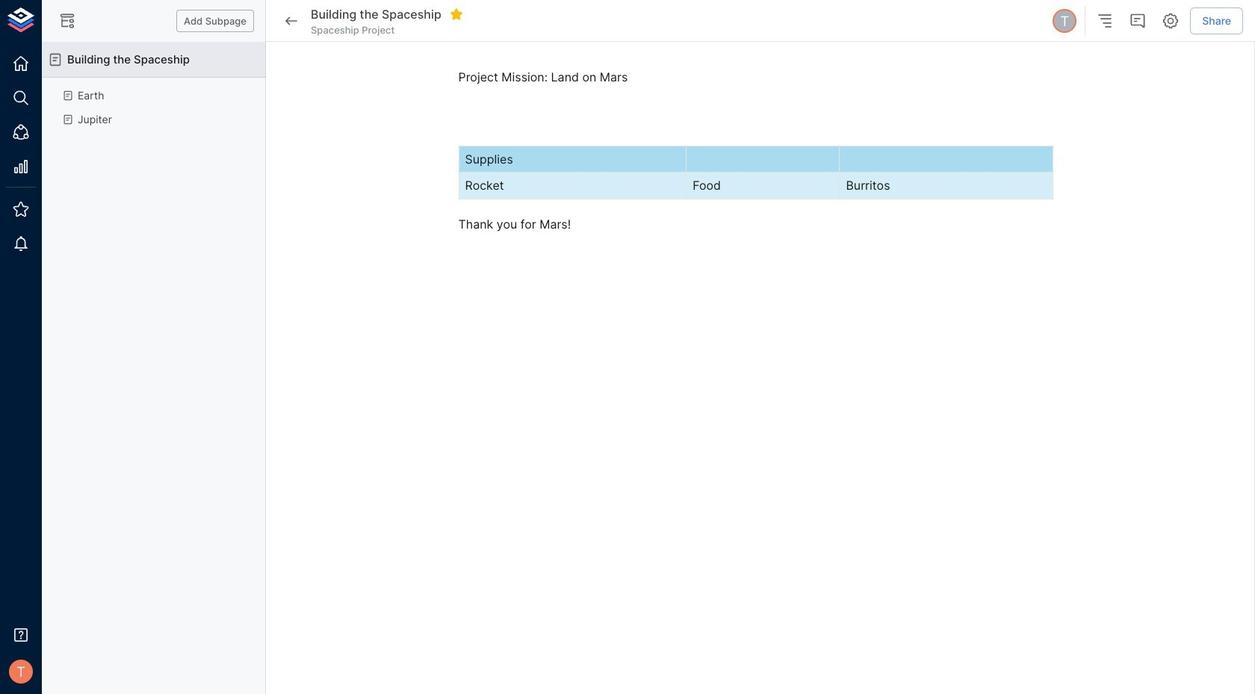 Task type: vqa. For each thing, say whether or not it's contained in the screenshot.
the include
no



Task type: locate. For each thing, give the bounding box(es) containing it.
go back image
[[283, 12, 300, 30]]

hide wiki image
[[58, 12, 76, 30]]

comments image
[[1130, 12, 1148, 30]]

remove favorite image
[[450, 7, 463, 21]]

settings image
[[1163, 12, 1181, 30]]



Task type: describe. For each thing, give the bounding box(es) containing it.
table of contents image
[[1097, 12, 1115, 30]]



